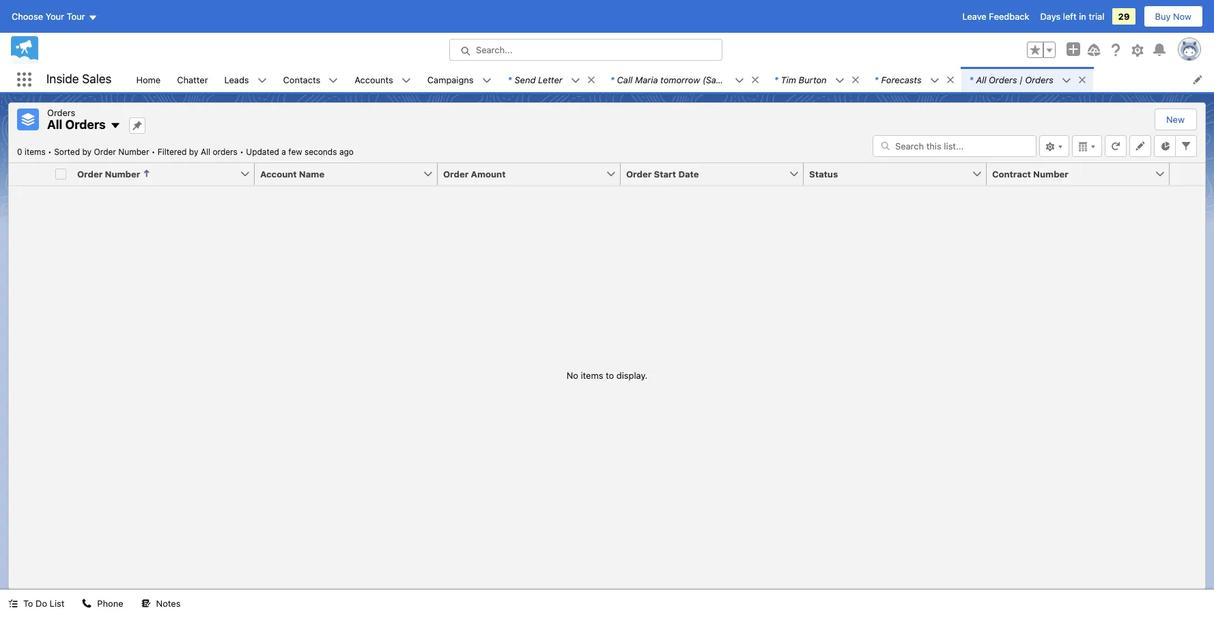 Task type: locate. For each thing, give the bounding box(es) containing it.
by
[[82, 147, 92, 157], [189, 147, 198, 157]]

order for order amount
[[443, 168, 469, 179]]

* left call
[[610, 74, 614, 85]]

phone
[[97, 598, 123, 609]]

items
[[25, 147, 46, 157], [581, 370, 603, 381]]

4 * from the left
[[875, 74, 879, 85]]

leads list item
[[216, 67, 275, 92]]

• left filtered on the top left of page
[[152, 147, 155, 157]]

list
[[128, 67, 1214, 92]]

to do list button
[[0, 590, 73, 617]]

orders
[[213, 147, 238, 157]]

(sample)
[[703, 74, 740, 85]]

number inside order number button
[[105, 168, 140, 179]]

action image
[[1170, 163, 1206, 185]]

inside sales
[[46, 72, 112, 86]]

account
[[260, 168, 297, 179]]

all left orders
[[201, 147, 210, 157]]

* for * tim burton
[[774, 74, 778, 85]]

items left to
[[581, 370, 603, 381]]

3 * from the left
[[774, 74, 778, 85]]

list item
[[500, 67, 602, 92], [602, 67, 766, 92], [766, 67, 866, 92], [866, 67, 961, 92], [961, 67, 1093, 92]]

new
[[1167, 114, 1185, 125]]

maria
[[635, 74, 658, 85]]

order number element
[[72, 163, 263, 185]]

0 horizontal spatial items
[[25, 147, 46, 157]]

do
[[36, 598, 47, 609]]

None search field
[[873, 135, 1037, 157]]

number inside contract number button
[[1033, 168, 1069, 179]]

orders
[[989, 74, 1017, 85], [1025, 74, 1054, 85], [47, 107, 75, 118], [65, 117, 106, 132]]

1 list item from the left
[[500, 67, 602, 92]]

2 * from the left
[[610, 74, 614, 85]]

item number image
[[9, 163, 50, 185]]

all orders status
[[17, 147, 246, 157]]

buy now
[[1155, 11, 1192, 22]]

group
[[1027, 42, 1056, 58]]

orders down inside
[[47, 107, 75, 118]]

contacts link
[[275, 67, 329, 92]]

items for 0
[[25, 147, 46, 157]]

2 • from the left
[[152, 147, 155, 157]]

*
[[508, 74, 512, 85], [610, 74, 614, 85], [774, 74, 778, 85], [875, 74, 879, 85], [970, 74, 974, 85]]

• left sorted
[[48, 147, 52, 157]]

order for order start date
[[626, 168, 652, 179]]

list
[[50, 598, 64, 609]]

* left | at the top of the page
[[970, 74, 974, 85]]

all orders
[[47, 117, 106, 132]]

by right filtered on the top left of page
[[189, 147, 198, 157]]

1 horizontal spatial items
[[581, 370, 603, 381]]

no
[[567, 370, 578, 381]]

choose your tour button
[[11, 5, 98, 27]]

send
[[515, 74, 536, 85]]

leave
[[963, 11, 987, 22]]

orders left | at the top of the page
[[989, 74, 1017, 85]]

number up order number button
[[118, 147, 149, 157]]

items right 0
[[25, 147, 46, 157]]

cell inside all orders|orders|list view element
[[50, 163, 72, 185]]

order left start
[[626, 168, 652, 179]]

text default image
[[587, 75, 596, 85], [750, 75, 760, 85], [851, 75, 860, 85], [257, 76, 267, 85], [329, 76, 338, 85], [402, 76, 411, 85], [482, 76, 492, 85], [735, 76, 744, 85], [835, 76, 845, 85], [110, 120, 121, 131], [82, 599, 92, 609], [141, 599, 151, 609]]

trial
[[1089, 11, 1105, 22]]

text default image
[[946, 75, 955, 85], [1078, 75, 1087, 85], [571, 76, 580, 85], [930, 76, 939, 85], [1062, 76, 1072, 85], [8, 599, 18, 609]]

account name
[[260, 168, 325, 179]]

* for * call maria tomorrow (sample)
[[610, 74, 614, 85]]

0 horizontal spatial by
[[82, 147, 92, 157]]

2 vertical spatial all
[[201, 147, 210, 157]]

number for order number
[[105, 168, 140, 179]]

days left in trial
[[1041, 11, 1105, 22]]

leads
[[224, 74, 249, 85]]

order down sorted
[[77, 168, 103, 179]]

order inside button
[[443, 168, 469, 179]]

* left forecasts
[[875, 74, 879, 85]]

campaigns link
[[419, 67, 482, 92]]

number right contract at the top right
[[1033, 168, 1069, 179]]

5 * from the left
[[970, 74, 974, 85]]

campaigns list item
[[419, 67, 500, 92]]

by right sorted
[[82, 147, 92, 157]]

accounts link
[[346, 67, 402, 92]]

• right orders
[[240, 147, 244, 157]]

2 horizontal spatial •
[[240, 147, 244, 157]]

tour
[[67, 11, 85, 22]]

leave feedback link
[[963, 11, 1030, 22]]

* left send
[[508, 74, 512, 85]]

1 vertical spatial items
[[581, 370, 603, 381]]

burton
[[799, 74, 827, 85]]

Search All Orders list view. search field
[[873, 135, 1037, 157]]

1 horizontal spatial by
[[189, 147, 198, 157]]

0 horizontal spatial •
[[48, 147, 52, 157]]

amount
[[471, 168, 506, 179]]

all
[[976, 74, 987, 85], [47, 117, 62, 132], [201, 147, 210, 157]]

feedback
[[989, 11, 1030, 22]]

1 vertical spatial all
[[47, 117, 62, 132]]

cell
[[50, 163, 72, 185]]

all left | at the top of the page
[[976, 74, 987, 85]]

•
[[48, 147, 52, 157], [152, 147, 155, 157], [240, 147, 244, 157]]

0 vertical spatial items
[[25, 147, 46, 157]]

contract number button
[[987, 163, 1155, 185]]

all orders|orders|list view element
[[8, 102, 1206, 590]]

order
[[94, 147, 116, 157], [77, 168, 103, 179], [443, 168, 469, 179], [626, 168, 652, 179]]

all up sorted
[[47, 117, 62, 132]]

order start date button
[[621, 163, 789, 185]]

home link
[[128, 67, 169, 92]]

number down all orders status
[[105, 168, 140, 179]]

contract
[[992, 168, 1031, 179]]

date
[[679, 168, 699, 179]]

* forecasts
[[875, 74, 922, 85]]

0 vertical spatial all
[[976, 74, 987, 85]]

home
[[136, 74, 161, 85]]

few
[[288, 147, 302, 157]]

updated
[[246, 147, 279, 157]]

orders right | at the top of the page
[[1025, 74, 1054, 85]]

text default image inside to do list button
[[8, 599, 18, 609]]

* left 'tim'
[[774, 74, 778, 85]]

to do list
[[23, 598, 64, 609]]

a
[[282, 147, 286, 157]]

* for * forecasts
[[875, 74, 879, 85]]

text default image inside contacts list item
[[329, 76, 338, 85]]

letter
[[538, 74, 563, 85]]

0 horizontal spatial all
[[47, 117, 62, 132]]

text default image inside notes button
[[141, 599, 151, 609]]

number
[[118, 147, 149, 157], [105, 168, 140, 179], [1033, 168, 1069, 179]]

items for no
[[581, 370, 603, 381]]

29
[[1118, 11, 1130, 22]]

seconds
[[305, 147, 337, 157]]

name
[[299, 168, 325, 179]]

1 by from the left
[[82, 147, 92, 157]]

chatter
[[177, 74, 208, 85]]

order left amount
[[443, 168, 469, 179]]

order start date
[[626, 168, 699, 179]]

choose your tour
[[12, 11, 85, 22]]

0
[[17, 147, 22, 157]]

2 horizontal spatial all
[[976, 74, 987, 85]]

5 list item from the left
[[961, 67, 1093, 92]]

notes
[[156, 598, 181, 609]]

status
[[809, 168, 838, 179]]

sorted
[[54, 147, 80, 157]]

1 horizontal spatial •
[[152, 147, 155, 157]]

1 * from the left
[[508, 74, 512, 85]]

left
[[1063, 11, 1077, 22]]

to
[[23, 598, 33, 609]]

|
[[1020, 74, 1023, 85]]



Task type: vqa. For each thing, say whether or not it's contained in the screenshot.
(Sample)'s AM
no



Task type: describe. For each thing, give the bounding box(es) containing it.
days
[[1041, 11, 1061, 22]]

buy now button
[[1144, 5, 1203, 27]]

forecasts
[[881, 74, 922, 85]]

order amount element
[[438, 163, 629, 185]]

tim
[[781, 74, 796, 85]]

phone button
[[74, 590, 132, 617]]

* tim burton
[[774, 74, 827, 85]]

* call maria tomorrow (sample)
[[610, 74, 740, 85]]

account name button
[[255, 163, 423, 185]]

text default image inside all orders|orders|list view element
[[110, 120, 121, 131]]

all inside list
[[976, 74, 987, 85]]

buy
[[1155, 11, 1171, 22]]

leads link
[[216, 67, 257, 92]]

your
[[46, 11, 64, 22]]

ago
[[339, 147, 354, 157]]

sales
[[82, 72, 112, 86]]

filtered
[[158, 147, 187, 157]]

* for * send letter
[[508, 74, 512, 85]]

order amount
[[443, 168, 506, 179]]

new button
[[1156, 109, 1196, 130]]

to
[[606, 370, 614, 381]]

2 list item from the left
[[602, 67, 766, 92]]

2 by from the left
[[189, 147, 198, 157]]

chatter link
[[169, 67, 216, 92]]

* send letter
[[508, 74, 563, 85]]

in
[[1079, 11, 1087, 22]]

contract number element
[[987, 163, 1178, 185]]

leave feedback
[[963, 11, 1030, 22]]

order amount button
[[438, 163, 606, 185]]

display.
[[617, 370, 648, 381]]

search...
[[476, 44, 513, 55]]

item number element
[[9, 163, 50, 185]]

notes button
[[133, 590, 189, 617]]

call
[[617, 74, 633, 85]]

status element
[[804, 163, 995, 185]]

choose
[[12, 11, 43, 22]]

1 horizontal spatial all
[[201, 147, 210, 157]]

text default image inside accounts list item
[[402, 76, 411, 85]]

order number button
[[72, 163, 240, 185]]

number for contract number
[[1033, 168, 1069, 179]]

contacts
[[283, 74, 321, 85]]

text default image inside 'phone' button
[[82, 599, 92, 609]]

contacts list item
[[275, 67, 346, 92]]

order start date element
[[621, 163, 812, 185]]

text default image inside leads list item
[[257, 76, 267, 85]]

4 list item from the left
[[866, 67, 961, 92]]

3 • from the left
[[240, 147, 244, 157]]

list containing home
[[128, 67, 1214, 92]]

contract number
[[992, 168, 1069, 179]]

action element
[[1170, 163, 1206, 185]]

accounts list item
[[346, 67, 419, 92]]

start
[[654, 168, 676, 179]]

order up the order number
[[94, 147, 116, 157]]

text default image inside campaigns "list item"
[[482, 76, 492, 85]]

inside
[[46, 72, 79, 86]]

0 items • sorted by order number • filtered by all orders • updated a few seconds ago
[[17, 147, 354, 157]]

* for * all orders | orders
[[970, 74, 974, 85]]

tomorrow
[[661, 74, 700, 85]]

campaigns
[[427, 74, 474, 85]]

account name element
[[255, 163, 446, 185]]

search... button
[[449, 39, 723, 61]]

3 list item from the left
[[766, 67, 866, 92]]

accounts
[[355, 74, 393, 85]]

1 • from the left
[[48, 147, 52, 157]]

orders up sorted
[[65, 117, 106, 132]]

no items to display.
[[567, 370, 648, 381]]

order for order number
[[77, 168, 103, 179]]

order number
[[77, 168, 140, 179]]

now
[[1173, 11, 1192, 22]]

status button
[[804, 163, 972, 185]]

* all orders | orders
[[970, 74, 1054, 85]]

none search field inside all orders|orders|list view element
[[873, 135, 1037, 157]]



